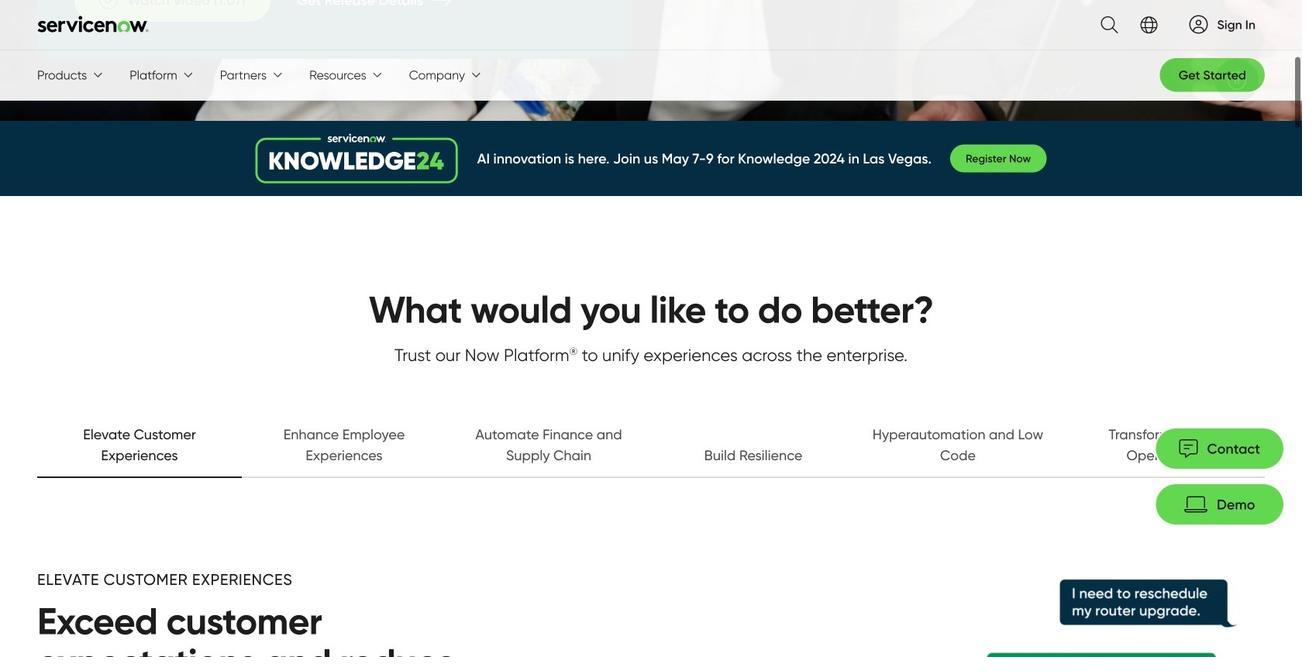 Task type: locate. For each thing, give the bounding box(es) containing it.
pause ambient video image
[[1228, 71, 1246, 90]]

arc image
[[1189, 15, 1208, 34]]



Task type: describe. For each thing, give the bounding box(es) containing it.
servicenow image
[[37, 16, 149, 32]]

search image
[[1092, 7, 1118, 43]]

pause ambient video element
[[1215, 59, 1259, 102]]



Task type: vqa. For each thing, say whether or not it's contained in the screenshot.
reduced for the resources
no



